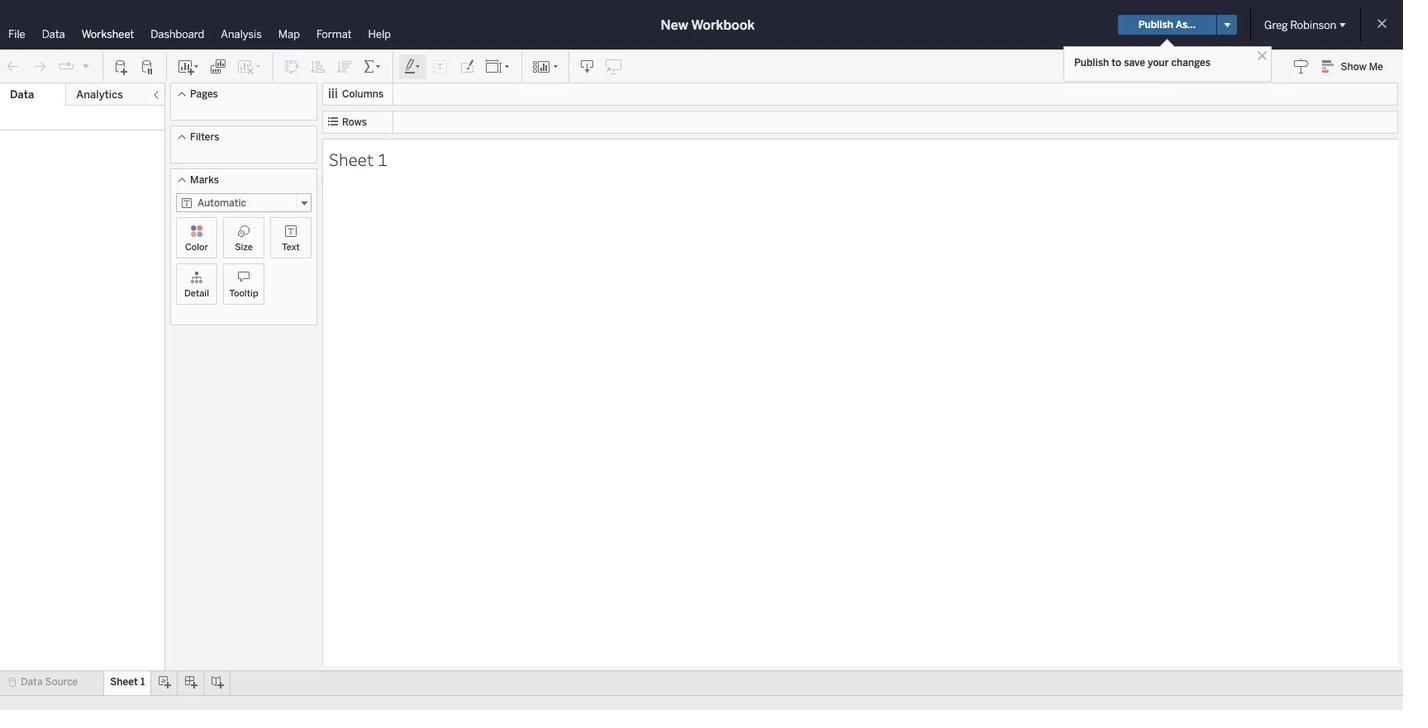 Task type: describe. For each thing, give the bounding box(es) containing it.
format workbook image
[[459, 58, 475, 75]]

fit image
[[485, 58, 511, 75]]

as...
[[1176, 19, 1196, 31]]

greg robinson
[[1264, 19, 1336, 31]]

1 vertical spatial sheet
[[110, 677, 138, 688]]

1 horizontal spatial sheet
[[329, 147, 374, 171]]

replay animation image
[[58, 58, 74, 75]]

show me button
[[1314, 54, 1398, 79]]

swap rows and columns image
[[283, 58, 300, 75]]

replay animation image
[[81, 61, 91, 71]]

new
[[661, 17, 688, 33]]

to
[[1112, 57, 1122, 69]]

publish for publish to save your changes
[[1074, 57, 1109, 69]]

show labels image
[[432, 58, 449, 75]]

show me
[[1341, 61, 1383, 73]]

publish as...
[[1138, 19, 1196, 31]]

file
[[8, 28, 25, 40]]

download image
[[579, 58, 596, 75]]

text
[[282, 242, 300, 253]]

changes
[[1171, 57, 1211, 69]]

to use edit in desktop, save the workbook outside of personal space image
[[606, 58, 622, 75]]

analytics
[[76, 88, 123, 101]]

columns
[[342, 88, 384, 100]]

source
[[45, 677, 78, 688]]

2 vertical spatial data
[[21, 677, 43, 688]]

1 vertical spatial sheet 1
[[110, 677, 145, 688]]

new worksheet image
[[177, 58, 200, 75]]

totals image
[[363, 58, 383, 75]]

pages
[[190, 88, 218, 100]]

sort ascending image
[[310, 58, 326, 75]]



Task type: vqa. For each thing, say whether or not it's contained in the screenshot.
Stored
no



Task type: locate. For each thing, give the bounding box(es) containing it.
duplicate image
[[210, 58, 226, 75]]

sheet
[[329, 147, 374, 171], [110, 677, 138, 688]]

1
[[378, 147, 387, 171], [140, 677, 145, 688]]

0 vertical spatial 1
[[378, 147, 387, 171]]

data down undo image
[[10, 88, 34, 101]]

sheet 1 right source
[[110, 677, 145, 688]]

save
[[1124, 57, 1145, 69]]

map
[[278, 28, 300, 40]]

data source
[[21, 677, 78, 688]]

publish to save your changes
[[1074, 57, 1211, 69]]

help
[[368, 28, 391, 40]]

publish inside button
[[1138, 19, 1173, 31]]

collapse image
[[151, 90, 161, 100]]

data up replay animation icon
[[42, 28, 65, 40]]

data guide image
[[1293, 58, 1309, 74]]

0 vertical spatial data
[[42, 28, 65, 40]]

1 horizontal spatial sheet 1
[[329, 147, 387, 171]]

0 vertical spatial sheet
[[329, 147, 374, 171]]

publish for publish as...
[[1138, 19, 1173, 31]]

sheet down rows
[[329, 147, 374, 171]]

0 horizontal spatial sheet 1
[[110, 677, 145, 688]]

0 horizontal spatial publish
[[1074, 57, 1109, 69]]

close image
[[1254, 48, 1270, 64]]

worksheet
[[82, 28, 134, 40]]

highlight image
[[403, 58, 422, 75]]

dashboard
[[151, 28, 204, 40]]

publish left to
[[1074, 57, 1109, 69]]

pause auto updates image
[[140, 58, 156, 75]]

workbook
[[691, 17, 755, 33]]

sheet 1
[[329, 147, 387, 171], [110, 677, 145, 688]]

publish
[[1138, 19, 1173, 31], [1074, 57, 1109, 69]]

redo image
[[31, 58, 48, 75]]

new workbook
[[661, 17, 755, 33]]

size
[[235, 242, 253, 253]]

sheet right source
[[110, 677, 138, 688]]

format
[[316, 28, 352, 40]]

0 vertical spatial publish
[[1138, 19, 1173, 31]]

1 right source
[[140, 677, 145, 688]]

1 horizontal spatial 1
[[378, 147, 387, 171]]

data
[[42, 28, 65, 40], [10, 88, 34, 101], [21, 677, 43, 688]]

0 horizontal spatial sheet
[[110, 677, 138, 688]]

detail
[[184, 288, 209, 299]]

robinson
[[1290, 19, 1336, 31]]

analysis
[[221, 28, 262, 40]]

your
[[1148, 57, 1169, 69]]

sort descending image
[[336, 58, 353, 75]]

publish as... button
[[1118, 15, 1216, 35]]

1 vertical spatial data
[[10, 88, 34, 101]]

rows
[[342, 117, 367, 128]]

undo image
[[5, 58, 21, 75]]

1 vertical spatial publish
[[1074, 57, 1109, 69]]

publish left as...
[[1138, 19, 1173, 31]]

greg
[[1264, 19, 1288, 31]]

sheet 1 down rows
[[329, 147, 387, 171]]

tooltip
[[229, 288, 258, 299]]

1 horizontal spatial publish
[[1138, 19, 1173, 31]]

color
[[185, 242, 208, 253]]

1 vertical spatial 1
[[140, 677, 145, 688]]

new data source image
[[113, 58, 130, 75]]

me
[[1369, 61, 1383, 73]]

filters
[[190, 131, 219, 143]]

0 vertical spatial sheet 1
[[329, 147, 387, 171]]

1 down "columns"
[[378, 147, 387, 171]]

show/hide cards image
[[532, 58, 559, 75]]

data left source
[[21, 677, 43, 688]]

0 horizontal spatial 1
[[140, 677, 145, 688]]

clear sheet image
[[236, 58, 263, 75]]

show
[[1341, 61, 1366, 73]]

marks
[[190, 174, 219, 186]]



